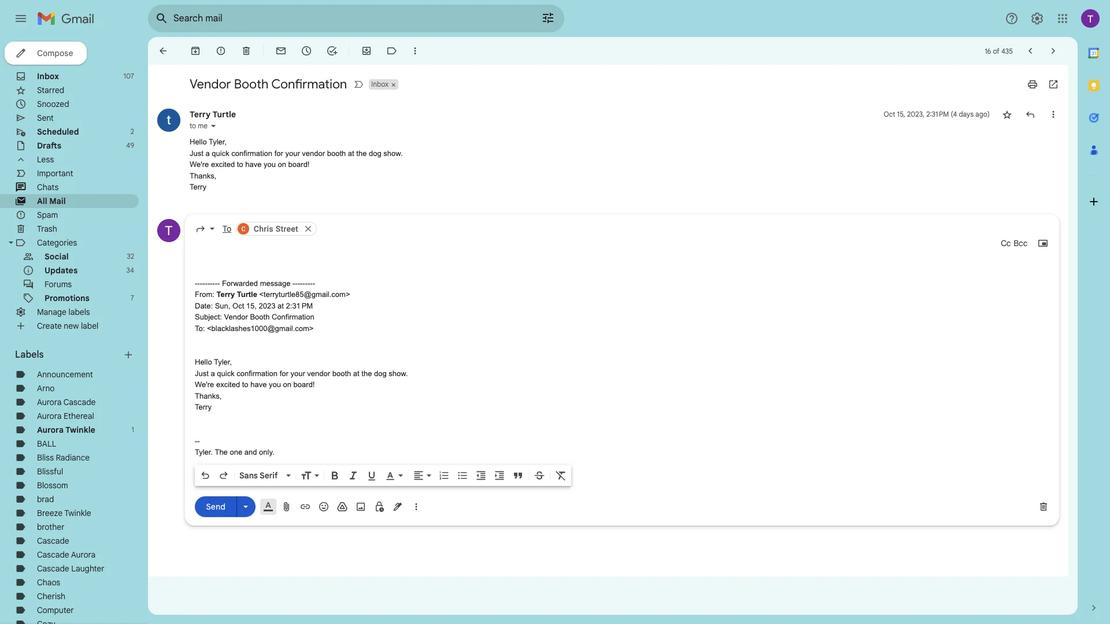 Task type: locate. For each thing, give the bounding box(es) containing it.
0 vertical spatial your
[[285, 149, 300, 158]]

chris street
[[254, 224, 299, 233]]

0 vertical spatial a
[[206, 149, 210, 158]]

trash link
[[37, 224, 57, 234]]

1 horizontal spatial oct
[[884, 110, 896, 119]]

oct left 2023,
[[884, 110, 896, 119]]

vendor down sun,
[[224, 313, 248, 322]]

aurora
[[37, 397, 62, 408], [37, 411, 62, 422], [37, 425, 64, 436], [71, 550, 96, 561]]

terry turtle
[[190, 109, 236, 120]]

vendor up terry turtle
[[190, 76, 231, 92]]

promotions link
[[45, 293, 90, 304]]

aurora cascade link
[[37, 397, 96, 408]]

0 vertical spatial vendor
[[302, 149, 325, 158]]

1 vertical spatial a
[[211, 369, 215, 378]]

cascade down cascade link
[[37, 550, 69, 561]]

1 vertical spatial have
[[251, 381, 267, 389]]

more image
[[410, 45, 421, 57]]

-- tyler. the one and only.
[[195, 437, 275, 457]]

radiance
[[56, 453, 90, 463]]

oct 15, 2023, 2:31 pm (4 days ago) cell
[[884, 109, 990, 120]]

turtle up show details image at the top
[[213, 109, 236, 120]]

1 vertical spatial confirmation
[[237, 369, 278, 378]]

aurora twinkle link
[[37, 425, 95, 436]]

attach files image
[[281, 501, 293, 513]]

support image
[[1005, 12, 1019, 25]]

at inside "---------- forwarded message --------- from: terry turtle <terryturtle85@gmail.com> date: sun, oct 15, 2023 at 2:31 pm subject: vendor booth confirmation to:  <blacklashes1000@gmail.com>"
[[278, 302, 284, 310]]

street
[[276, 224, 299, 233]]

2:31 pm inside cell
[[927, 110, 949, 119]]

turtle
[[213, 109, 236, 120], [237, 290, 257, 299]]

chaos
[[37, 578, 60, 588]]

we're down 'to me'
[[190, 160, 209, 169]]

terry up 'to me'
[[190, 109, 211, 120]]

cc bcc
[[1001, 238, 1028, 248]]

1 vertical spatial twinkle
[[64, 508, 91, 519]]

vendor booth confirmation
[[190, 76, 347, 92]]

a
[[206, 149, 210, 158], [211, 369, 215, 378]]

booth up <blacklashes1000@gmail.com> on the left bottom of page
[[250, 313, 270, 322]]

1 vertical spatial your
[[291, 369, 305, 378]]

1 horizontal spatial inbox
[[371, 80, 389, 89]]

(4
[[951, 110, 958, 119]]

create
[[37, 321, 62, 331]]

a inside text box
[[211, 369, 215, 378]]

bcc link
[[1014, 237, 1028, 249]]

we're inside message body text box
[[195, 381, 214, 389]]

manage labels link
[[37, 307, 90, 318]]

we're down to:
[[195, 381, 214, 389]]

inbox down labels icon
[[371, 80, 389, 89]]

strikethrough ‪(⌘⇧x)‬ image
[[534, 470, 545, 482]]

social
[[45, 252, 69, 262]]

sans serif option
[[237, 470, 284, 482]]

0 vertical spatial twinkle
[[65, 425, 95, 436]]

1 vertical spatial on
[[283, 381, 292, 389]]

confirmation down <terryturtle85@gmail.com>
[[272, 313, 315, 322]]

booth
[[234, 76, 269, 92], [250, 313, 270, 322]]

compose button
[[5, 42, 87, 65]]

numbered list ‪(⌘⇧7)‬ image
[[438, 470, 450, 482]]

announcement link
[[37, 370, 93, 380]]

1 vertical spatial booth
[[250, 313, 270, 322]]

2
[[131, 127, 134, 136]]

delete image
[[241, 45, 252, 57]]

drafts
[[37, 141, 61, 151]]

hello tyler, just a quick confirmation for your vendor booth at the dog show. we're excited to have you on board! thanks, terry inside message body text box
[[195, 358, 408, 412]]

create new label link
[[37, 321, 99, 331]]

1 vertical spatial vendor
[[307, 369, 330, 378]]

quick down <blacklashes1000@gmail.com> on the left bottom of page
[[217, 369, 235, 378]]

1 vertical spatial hello tyler, just a quick confirmation for your vendor booth at the dog show. we're excited to have you on board! thanks, terry
[[195, 358, 408, 412]]

0 horizontal spatial turtle
[[213, 109, 236, 120]]

gmail image
[[37, 7, 100, 30]]

breeze twinkle
[[37, 508, 91, 519]]

confirmation down terry turtle
[[232, 149, 272, 158]]

0 vertical spatial we're
[[190, 160, 209, 169]]

updates link
[[45, 266, 78, 276]]

0 vertical spatial oct
[[884, 110, 896, 119]]

inbox
[[37, 71, 59, 82], [371, 80, 389, 89]]

more send options image
[[240, 502, 252, 513]]

booth down "delete" image
[[234, 76, 269, 92]]

aurora ethereal
[[37, 411, 94, 422]]

aurora down arno
[[37, 397, 62, 408]]

2:31 pm
[[927, 110, 949, 119], [286, 302, 313, 310]]

aurora ethereal link
[[37, 411, 94, 422]]

1 vertical spatial tyler,
[[214, 358, 232, 367]]

underline ‪(⌘u)‬ image
[[366, 471, 378, 482]]

1 vertical spatial you
[[269, 381, 281, 389]]

starred
[[37, 85, 64, 95]]

discard draft ‪(⌘⇧d)‬ image
[[1038, 501, 1050, 513]]

1 confirmation from the top
[[271, 76, 347, 92]]

hello down to:
[[195, 358, 212, 367]]

0 vertical spatial for
[[275, 149, 283, 158]]

insert emoji ‪(⌘⇧2)‬ image
[[318, 501, 330, 513]]

labels navigation
[[0, 37, 148, 625]]

the
[[357, 149, 367, 158], [362, 369, 372, 378]]

brother link
[[37, 522, 65, 533]]

cascade down brother
[[37, 536, 69, 547]]

on
[[278, 160, 286, 169], [283, 381, 292, 389]]

1 vertical spatial 2:31 pm
[[286, 302, 313, 310]]

0 vertical spatial quick
[[212, 149, 229, 158]]

0 horizontal spatial oct
[[233, 302, 244, 310]]

a down me
[[206, 149, 210, 158]]

manage
[[37, 307, 66, 318]]

thanks, inside message body text box
[[195, 392, 222, 401]]

2:31 pm down <terryturtle85@gmail.com>
[[286, 302, 313, 310]]

0 horizontal spatial inbox
[[37, 71, 59, 82]]

0 vertical spatial hello tyler, just a quick confirmation for your vendor booth at the dog show. we're excited to have you on board! thanks, terry
[[190, 138, 403, 191]]

tyler, inside message body text box
[[214, 358, 232, 367]]

redo ‪(⌘y)‬ image
[[218, 470, 230, 482]]

arno link
[[37, 384, 55, 394]]

aurora up aurora twinkle link
[[37, 411, 62, 422]]

just inside message body text box
[[195, 369, 209, 378]]

0 vertical spatial confirmation
[[271, 76, 347, 92]]

formatting options toolbar
[[195, 465, 572, 486]]

on inside message body text box
[[283, 381, 292, 389]]

1 vertical spatial turtle
[[237, 290, 257, 299]]

bulleted list ‪(⌘⇧8)‬ image
[[457, 470, 469, 482]]

turtle down forwarded
[[237, 290, 257, 299]]

for inside message body text box
[[280, 369, 289, 378]]

1 vertical spatial 15,
[[246, 302, 257, 310]]

blossom
[[37, 481, 68, 491]]

None search field
[[148, 5, 565, 32]]

oct
[[884, 110, 896, 119], [233, 302, 244, 310]]

all mail link
[[37, 196, 66, 207]]

Message Body text field
[[195, 255, 1050, 458]]

a down subject:
[[211, 369, 215, 378]]

15, left 2023
[[246, 302, 257, 310]]

aurora up ball
[[37, 425, 64, 436]]

2023
[[259, 302, 276, 310]]

twinkle down the ethereal
[[65, 425, 95, 436]]

insert files using drive image
[[337, 501, 348, 513]]

cascade aurora link
[[37, 550, 96, 561]]

laughter
[[71, 564, 104, 574]]

to inside message body text box
[[242, 381, 248, 389]]

hello down 'to me'
[[190, 138, 207, 146]]

tyler, down subject:
[[214, 358, 232, 367]]

less button
[[0, 153, 139, 167]]

0 vertical spatial confirmation
[[232, 149, 272, 158]]

new
[[64, 321, 79, 331]]

labels
[[69, 307, 90, 318]]

1 vertical spatial quick
[[217, 369, 235, 378]]

inbox link
[[37, 71, 59, 82]]

inbox up the 'starred' link
[[37, 71, 59, 82]]

0 vertical spatial at
[[348, 149, 354, 158]]

quick down show details image at the top
[[212, 149, 229, 158]]

booth inside "---------- forwarded message --------- from: terry turtle <terryturtle85@gmail.com> date: sun, oct 15, 2023 at 2:31 pm subject: vendor booth confirmation to:  <blacklashes1000@gmail.com>"
[[250, 313, 270, 322]]

1 horizontal spatial a
[[211, 369, 215, 378]]

1 vertical spatial hello
[[195, 358, 212, 367]]

tab list
[[1078, 37, 1111, 583]]

0 horizontal spatial 2:31 pm
[[286, 302, 313, 310]]

vendor inside "---------- forwarded message --------- from: terry turtle <terryturtle85@gmail.com> date: sun, oct 15, 2023 at 2:31 pm subject: vendor booth confirmation to:  <blacklashes1000@gmail.com>"
[[224, 313, 248, 322]]

oct right sun,
[[233, 302, 244, 310]]

<blacklashes1000@gmail.com>
[[207, 324, 314, 333]]

newer image
[[1025, 45, 1037, 57]]

2 vertical spatial to
[[242, 381, 248, 389]]

oct inside "---------- forwarded message --------- from: terry turtle <terryturtle85@gmail.com> date: sun, oct 15, 2023 at 2:31 pm subject: vendor booth confirmation to:  <blacklashes1000@gmail.com>"
[[233, 302, 244, 310]]

tyler, down show details image at the top
[[209, 138, 227, 146]]

vendor
[[190, 76, 231, 92], [224, 313, 248, 322]]

me
[[198, 121, 208, 130]]

serif
[[260, 471, 278, 481]]

1 vertical spatial thanks,
[[195, 392, 222, 401]]

15, left 2023,
[[898, 110, 906, 119]]

1 vertical spatial for
[[280, 369, 289, 378]]

categories link
[[37, 238, 77, 248]]

1 vertical spatial vendor
[[224, 313, 248, 322]]

quote ‪(⌘⇧9)‬ image
[[513, 470, 524, 482]]

1 vertical spatial board!
[[294, 381, 315, 389]]

inbox for inbox button
[[371, 80, 389, 89]]

cascade
[[63, 397, 96, 408], [37, 536, 69, 547], [37, 550, 69, 561], [37, 564, 69, 574]]

15,
[[898, 110, 906, 119], [246, 302, 257, 310]]

cascade laughter
[[37, 564, 104, 574]]

indent more ‪(⌘])‬ image
[[494, 470, 506, 482]]

1 vertical spatial show.
[[389, 369, 408, 378]]

trash
[[37, 224, 57, 234]]

terry up tyler.
[[195, 403, 212, 412]]

1 vertical spatial at
[[278, 302, 284, 310]]

report spam image
[[215, 45, 227, 57]]

labels heading
[[15, 349, 123, 361]]

2:31 pm left (4
[[927, 110, 949, 119]]

1 vertical spatial dog
[[374, 369, 387, 378]]

1 vertical spatial just
[[195, 369, 209, 378]]

1 horizontal spatial 15,
[[898, 110, 906, 119]]

thanks, down me
[[190, 172, 216, 180]]

0 vertical spatial 2:31 pm
[[927, 110, 949, 119]]

chaos link
[[37, 578, 60, 588]]

inbox inside labels "navigation"
[[37, 71, 59, 82]]

quick inside message body text box
[[217, 369, 235, 378]]

1 vertical spatial excited
[[216, 381, 240, 389]]

forwarded
[[222, 279, 258, 288]]

oct inside cell
[[884, 110, 896, 119]]

to link
[[223, 224, 231, 234]]

for
[[275, 149, 283, 158], [280, 369, 289, 378]]

brad
[[37, 495, 54, 505]]

15, inside "---------- forwarded message --------- from: terry turtle <terryturtle85@gmail.com> date: sun, oct 15, 2023 at 2:31 pm subject: vendor booth confirmation to:  <blacklashes1000@gmail.com>"
[[246, 302, 257, 310]]

1 vertical spatial confirmation
[[272, 313, 315, 322]]

0 horizontal spatial 15,
[[246, 302, 257, 310]]

1 horizontal spatial turtle
[[237, 290, 257, 299]]

twinkle right breeze
[[64, 508, 91, 519]]

main menu image
[[14, 12, 28, 25]]

indent less ‪(⌘[)‬ image
[[475, 470, 487, 482]]

1 vertical spatial oct
[[233, 302, 244, 310]]

brad link
[[37, 495, 54, 505]]

cascade up chaos
[[37, 564, 69, 574]]

show.
[[384, 149, 403, 158], [389, 369, 408, 378]]

aurora cascade
[[37, 397, 96, 408]]

terry
[[190, 109, 211, 120], [190, 183, 206, 191], [217, 290, 235, 299], [195, 403, 212, 412]]

1 vertical spatial booth
[[332, 369, 351, 378]]

1 vertical spatial we're
[[195, 381, 214, 389]]

to
[[223, 224, 231, 234]]

confirmation down <blacklashes1000@gmail.com> on the left bottom of page
[[237, 369, 278, 378]]

just down 'to me'
[[190, 149, 204, 158]]

inbox inside button
[[371, 80, 389, 89]]

terry up sun,
[[217, 290, 235, 299]]

spam
[[37, 210, 58, 220]]

just down to:
[[195, 369, 209, 378]]

thanks, up tyler.
[[195, 392, 222, 401]]

board!
[[288, 160, 310, 169], [294, 381, 315, 389]]

cherish link
[[37, 592, 65, 602]]

insert signature image
[[392, 501, 404, 513]]

1 horizontal spatial 2:31 pm
[[927, 110, 949, 119]]

only.
[[259, 448, 275, 457]]

excited inside message body text box
[[216, 381, 240, 389]]

0 vertical spatial you
[[264, 160, 276, 169]]

confirmation down snooze icon at left
[[271, 76, 347, 92]]

bliss radiance
[[37, 453, 90, 463]]

2 confirmation from the top
[[272, 313, 315, 322]]

computer
[[37, 606, 74, 616]]

2:31 pm inside "---------- forwarded message --------- from: terry turtle <terryturtle85@gmail.com> date: sun, oct 15, 2023 at 2:31 pm subject: vendor booth confirmation to:  <blacklashes1000@gmail.com>"
[[286, 302, 313, 310]]

aurora twinkle
[[37, 425, 95, 436]]

1 vertical spatial the
[[362, 369, 372, 378]]

0 vertical spatial 15,
[[898, 110, 906, 119]]



Task type: vqa. For each thing, say whether or not it's contained in the screenshot.
logging within the Remove offline data from my computer Data will need to be resynced to your computer when logging back into Gmail. It may take a few hours to resync the mailbox. Gmail may become less responsive while syncing.
no



Task type: describe. For each thing, give the bounding box(es) containing it.
bliss radiance link
[[37, 453, 90, 463]]

ethereal
[[64, 411, 94, 422]]

7
[[131, 294, 134, 303]]

blissful link
[[37, 467, 63, 477]]

blossom link
[[37, 481, 68, 491]]

bliss
[[37, 453, 54, 463]]

advanced search options image
[[537, 6, 560, 30]]

15, inside cell
[[898, 110, 906, 119]]

0 vertical spatial just
[[190, 149, 204, 158]]

date:
[[195, 302, 213, 310]]

ball link
[[37, 439, 56, 449]]

settings image
[[1031, 12, 1045, 25]]

days
[[959, 110, 974, 119]]

the
[[215, 448, 228, 457]]

breeze
[[37, 508, 63, 519]]

you inside message body text box
[[269, 381, 281, 389]]

16
[[985, 47, 992, 55]]

oct 15, 2023, 2:31 pm (4 days ago)
[[884, 110, 990, 119]]

aurora for aurora twinkle
[[37, 425, 64, 436]]

more options image
[[413, 501, 420, 513]]

bcc
[[1014, 238, 1028, 248]]

to me
[[190, 121, 208, 130]]

0 vertical spatial booth
[[327, 149, 346, 158]]

0 vertical spatial board!
[[288, 160, 310, 169]]

to:
[[195, 324, 205, 333]]

all mail
[[37, 196, 66, 207]]

important link
[[37, 168, 73, 179]]

compose
[[37, 48, 73, 58]]

announcement
[[37, 370, 93, 380]]

insert link ‪(⌘k)‬ image
[[300, 501, 311, 513]]

older image
[[1048, 45, 1060, 57]]

ago)
[[976, 110, 990, 119]]

terry up type of response icon
[[190, 183, 206, 191]]

cascade up the ethereal
[[63, 397, 96, 408]]

remove formatting ‪(⌘\)‬ image
[[555, 470, 567, 482]]

0 vertical spatial dog
[[369, 149, 382, 158]]

arno
[[37, 384, 55, 394]]

0 vertical spatial thanks,
[[190, 172, 216, 180]]

press delete to remove this chip image
[[303, 224, 314, 234]]

inbox button
[[369, 79, 390, 90]]

aurora up laughter
[[71, 550, 96, 561]]

aurora for aurora cascade
[[37, 397, 62, 408]]

toggle confidential mode image
[[374, 501, 385, 513]]

aurora for aurora ethereal
[[37, 411, 62, 422]]

cascade for cascade aurora
[[37, 550, 69, 561]]

snooze image
[[301, 45, 312, 57]]

1 vertical spatial to
[[237, 160, 243, 169]]

move to inbox image
[[361, 45, 373, 57]]

terry inside "---------- forwarded message --------- from: terry turtle <terryturtle85@gmail.com> date: sun, oct 15, 2023 at 2:31 pm subject: vendor booth confirmation to:  <blacklashes1000@gmail.com>"
[[217, 290, 235, 299]]

0 vertical spatial tyler,
[[209, 138, 227, 146]]

blissful
[[37, 467, 63, 477]]

sun,
[[215, 302, 230, 310]]

twinkle for aurora twinkle
[[65, 425, 95, 436]]

Not starred checkbox
[[1002, 109, 1013, 120]]

forums link
[[45, 279, 72, 290]]

hello inside message body text box
[[195, 358, 212, 367]]

promotions
[[45, 293, 90, 304]]

turtle inside "---------- forwarded message --------- from: terry turtle <terryturtle85@gmail.com> date: sun, oct 15, 2023 at 2:31 pm subject: vendor booth confirmation to:  <blacklashes1000@gmail.com>"
[[237, 290, 257, 299]]

scheduled link
[[37, 127, 79, 137]]

435
[[1002, 47, 1013, 55]]

and
[[245, 448, 257, 457]]

labels
[[15, 349, 44, 361]]

inbox for inbox link
[[37, 71, 59, 82]]

important
[[37, 168, 73, 179]]

all
[[37, 196, 47, 207]]

show details image
[[210, 123, 217, 130]]

chats link
[[37, 182, 59, 193]]

0 vertical spatial hello
[[190, 138, 207, 146]]

2 vertical spatial at
[[353, 369, 360, 378]]

sent link
[[37, 113, 54, 123]]

---------- forwarded message --------- from: terry turtle <terryturtle85@gmail.com> date: sun, oct 15, 2023 at 2:31 pm subject: vendor booth confirmation to:  <blacklashes1000@gmail.com>
[[195, 279, 350, 333]]

cascade for cascade laughter
[[37, 564, 69, 574]]

snoozed link
[[37, 99, 69, 109]]

cc link
[[1001, 237, 1011, 249]]

0 vertical spatial have
[[245, 160, 262, 169]]

chats
[[37, 182, 59, 193]]

0 vertical spatial vendor
[[190, 76, 231, 92]]

confirmation inside "---------- forwarded message --------- from: terry turtle <terryturtle85@gmail.com> date: sun, oct 15, 2023 at 2:31 pm subject: vendor booth confirmation to:  <blacklashes1000@gmail.com>"
[[272, 313, 315, 322]]

snoozed
[[37, 99, 69, 109]]

32
[[127, 252, 134, 261]]

board! inside message body text box
[[294, 381, 315, 389]]

0 vertical spatial turtle
[[213, 109, 236, 120]]

107
[[123, 72, 134, 80]]

2023,
[[908, 110, 925, 119]]

twinkle for breeze twinkle
[[64, 508, 91, 519]]

cascade aurora
[[37, 550, 96, 561]]

scheduled
[[37, 127, 79, 137]]

message
[[260, 279, 291, 288]]

<terryturtle85@gmail.com>
[[259, 290, 350, 299]]

0 vertical spatial excited
[[211, 160, 235, 169]]

16 of 435
[[985, 47, 1013, 55]]

cascade for cascade link
[[37, 536, 69, 547]]

from:
[[195, 290, 215, 299]]

0 vertical spatial the
[[357, 149, 367, 158]]

tyler.
[[195, 448, 213, 457]]

34
[[126, 266, 134, 275]]

forums
[[45, 279, 72, 290]]

the inside message body text box
[[362, 369, 372, 378]]

1
[[132, 426, 134, 434]]

send button
[[195, 497, 237, 518]]

sent
[[37, 113, 54, 123]]

cascade link
[[37, 536, 69, 547]]

0 vertical spatial show.
[[384, 149, 403, 158]]

send
[[206, 502, 225, 513]]

0 vertical spatial booth
[[234, 76, 269, 92]]

brother
[[37, 522, 65, 533]]

italic ‪(⌘i)‬ image
[[348, 470, 359, 482]]

back to all mail image
[[157, 45, 169, 57]]

mark as unread image
[[275, 45, 287, 57]]

bold ‪(⌘b)‬ image
[[329, 470, 341, 482]]

subject:
[[195, 313, 222, 322]]

sans serif
[[239, 471, 278, 481]]

breeze twinkle link
[[37, 508, 91, 519]]

undo ‪(⌘z)‬ image
[[200, 470, 211, 482]]

confirmation inside message body text box
[[237, 369, 278, 378]]

archive image
[[190, 45, 201, 57]]

insert photo image
[[355, 501, 367, 513]]

press delete to remove this chip element
[[303, 224, 314, 234]]

Search mail text field
[[174, 13, 509, 24]]

labels image
[[386, 45, 398, 57]]

cherish
[[37, 592, 65, 602]]

type of response image
[[195, 223, 207, 235]]

booth inside message body text box
[[332, 369, 351, 378]]

0 horizontal spatial a
[[206, 149, 210, 158]]

show. inside message body text box
[[389, 369, 408, 378]]

spam link
[[37, 210, 58, 220]]

one
[[230, 448, 242, 457]]

0 vertical spatial to
[[190, 121, 196, 130]]

chris
[[254, 224, 274, 233]]

search mail image
[[152, 8, 172, 29]]

add to tasks image
[[326, 45, 338, 57]]

cascade laughter link
[[37, 564, 104, 574]]

mail
[[49, 196, 66, 207]]

have inside message body text box
[[251, 381, 267, 389]]

your inside message body text box
[[291, 369, 305, 378]]

social link
[[45, 252, 69, 262]]

label
[[81, 321, 99, 331]]

updates
[[45, 266, 78, 276]]

not starred image
[[1002, 109, 1013, 120]]

0 vertical spatial on
[[278, 160, 286, 169]]

dog inside message body text box
[[374, 369, 387, 378]]

vendor inside message body text box
[[307, 369, 330, 378]]



